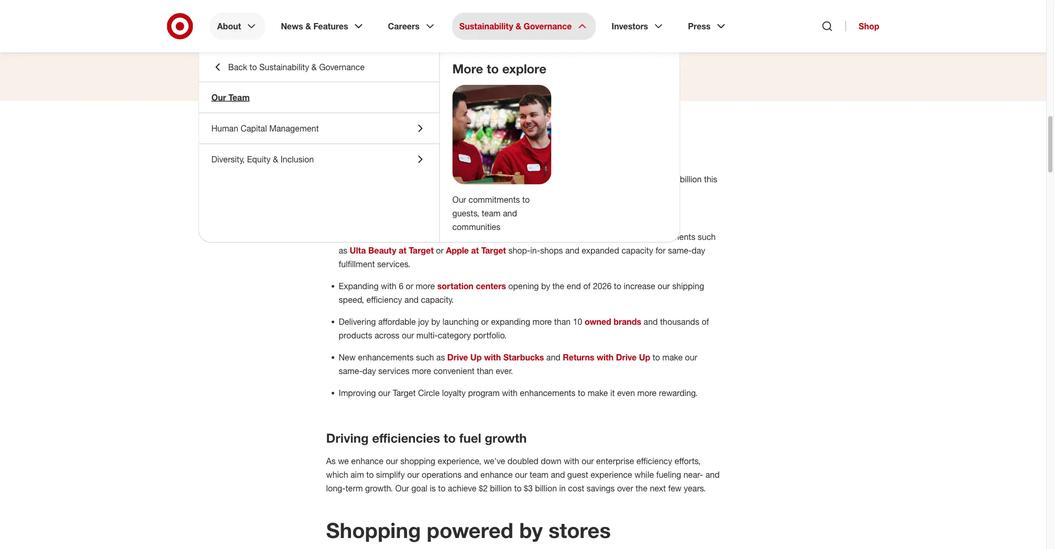 Task type: describe. For each thing, give the bounding box(es) containing it.
diversity, equity & inclusion
[[212, 154, 314, 164]]

efficiency inside opening by the end of 2026 to increase our shipping speed, efficiency and capacity.
[[367, 295, 402, 305]]

shipping
[[673, 281, 705, 291]]

billion right $2
[[490, 483, 512, 494]]

6
[[399, 281, 404, 291]]

such inside ~175 stores updated by year's end, ranging from full remodels to the addition of enhancements such as
[[698, 232, 716, 242]]

we've
[[484, 456, 506, 466]]

most.
[[513, 188, 534, 198]]

to left it
[[578, 388, 586, 398]]

~20 new stores coming to more neighborhoods in 2023.
[[339, 210, 550, 220]]

affordable
[[379, 317, 416, 327]]

enhancements inside ~175 stores updated by year's end, ranging from full remodels to the addition of enhancements such as
[[640, 232, 696, 242]]

to right coming
[[429, 210, 437, 220]]

across
[[375, 330, 400, 341]]

1 vertical spatial such
[[416, 352, 434, 363]]

capabilities,
[[545, 160, 590, 171]]

owned
[[585, 317, 612, 327]]

to right aim
[[367, 470, 374, 480]]

returns
[[563, 352, 595, 363]]

2 vertical spatial or
[[481, 317, 489, 327]]

1 vertical spatial enhance
[[351, 456, 384, 466]]

2 vertical spatial make
[[588, 388, 608, 398]]

shop link
[[846, 21, 880, 31]]

0 vertical spatial stores
[[374, 210, 397, 220]]

2 vertical spatial enhancements
[[520, 388, 576, 398]]

make inside to make our same-day services more convenient than ever.
[[663, 352, 683, 363]]

our team
[[212, 92, 250, 103]]

1 at from the left
[[399, 245, 407, 256]]

fact,
[[540, 174, 556, 184]]

new enhancements such as drive up with starbucks and returns with drive up
[[339, 352, 651, 363]]

fueling
[[657, 470, 682, 480]]

& inside button
[[312, 62, 317, 72]]

10
[[573, 317, 583, 327]]

sustainability inside "back to sustainability & governance" button
[[259, 62, 309, 72]]

our up '$4'
[[627, 160, 639, 171]]

2 up from the left
[[639, 352, 651, 363]]

expanding
[[339, 281, 379, 291]]

our down services
[[379, 388, 391, 398]]

$4
[[624, 174, 633, 184]]

the inside ~175 stores updated by year's end, ranging from full remodels to the addition of enhancements such as
[[584, 232, 596, 242]]

billion right '$4'
[[635, 174, 657, 184]]

experience
[[591, 470, 633, 480]]

more inside to make our same-day services more convenient than ever.
[[412, 366, 432, 376]]

careers
[[388, 21, 420, 31]]

sustainability & governance link
[[452, 13, 596, 40]]

of inside to do it, we'll keep investing in priority areas that build our capabilities, enhance our shopping experiences and make target more relevant than ever. in fact, we plan to invest $4 billion to $5 billion this year to deliver even more of what our guests love most. that includes …
[[423, 188, 431, 198]]

to inside ~175 stores updated by year's end, ranging from full remodels to the addition of enhancements such as
[[574, 232, 581, 242]]

more left rewarding.
[[638, 388, 657, 398]]

executive
[[490, 42, 526, 52]]

and up achieve
[[464, 470, 479, 480]]

efficiency inside as we enhance our shopping experience, we've doubled down with our enterprise efficiency efforts, which aim to simplify our operations and enhance our team and guest experience while fueling near- and long-term growth. our goal is to achieve $2 billion to $3 billion in cost savings over the next few years.
[[637, 456, 673, 466]]

apple
[[446, 245, 469, 256]]

in-
[[531, 245, 541, 256]]

shopping powered by stores
[[326, 518, 611, 543]]

remodels
[[537, 232, 572, 242]]

loyalty
[[442, 388, 466, 398]]

1 vertical spatial in
[[520, 210, 527, 220]]

and down down
[[551, 470, 565, 480]]

cornell
[[465, 16, 508, 32]]

guests,
[[453, 208, 480, 218]]

more right expanding
[[533, 317, 552, 327]]

to inside button
[[250, 62, 257, 72]]

even inside to do it, we'll keep investing in priority areas that build our capabilities, enhance our shopping experiences and make target more relevant than ever. in fact, we plan to invest $4 billion to $5 billion this year to deliver even more of what our guests love most. that includes …
[[382, 188, 399, 198]]

enhance inside to do it, we'll keep investing in priority areas that build our capabilities, enhance our shopping experiences and make target more relevant than ever. in fact, we plan to invest $4 billion to $5 billion this year to deliver even more of what our guests love most. that includes …
[[592, 160, 624, 171]]

stores inside ~175 stores updated by year's end, ranging from full remodels to the addition of enhancements such as
[[360, 232, 383, 242]]

end,
[[455, 232, 471, 242]]

back to sustainability & governance
[[228, 62, 365, 72]]

to up the …
[[590, 174, 598, 184]]

starbucks
[[504, 352, 544, 363]]

make inside to do it, we'll keep investing in priority areas that build our capabilities, enhance our shopping experiences and make target more relevant than ever. in fact, we plan to invest $4 billion to $5 billion this year to deliver even more of what our guests love most. that includes …
[[391, 174, 412, 184]]

same- inside the shop-in-shops and expanded capacity for same-day fulfillment services.
[[669, 245, 692, 256]]

press link
[[681, 13, 735, 40]]

plan
[[572, 174, 588, 184]]

& right news
[[306, 21, 311, 31]]

experience,
[[438, 456, 482, 466]]

our right build
[[531, 160, 543, 171]]

year
[[326, 188, 342, 198]]

of inside and thousands of products across our multi-category portfolio.
[[702, 317, 710, 327]]

equity
[[247, 154, 271, 164]]

guest
[[568, 470, 589, 480]]

our down doubled in the bottom of the page
[[515, 470, 528, 480]]

year's
[[431, 232, 453, 242]]

savings
[[587, 483, 615, 494]]

more up capacity.
[[416, 281, 435, 291]]

includes
[[555, 188, 587, 198]]

we inside as we enhance our shopping experience, we've doubled down with our enterprise efficiency efforts, which aim to simplify our operations and enhance our team and guest experience while fueling near- and long-term growth. our goal is to achieve $2 billion to $3 billion in cost savings over the next few years.
[[338, 456, 349, 466]]

explore
[[503, 61, 547, 76]]

with right the returns
[[597, 352, 614, 363]]

2 vertical spatial stores
[[549, 518, 611, 543]]

services
[[379, 366, 410, 376]]

target down ranging
[[482, 245, 506, 256]]

billion right $3
[[535, 483, 557, 494]]

more down priority
[[439, 174, 458, 184]]

diversity, equity & inclusion link
[[199, 144, 440, 175]]

careers link
[[381, 13, 444, 40]]

0 horizontal spatial or
[[406, 281, 414, 291]]

our for our team
[[212, 92, 226, 103]]

of inside opening by the end of 2026 to increase our shipping speed, efficiency and capacity.
[[584, 281, 591, 291]]

shopping inside to do it, we'll keep investing in priority areas that build our capabilities, enhance our shopping experiences and make target more relevant than ever. in fact, we plan to invest $4 billion to $5 billion this year to deliver even more of what our guests love most. that includes …
[[641, 160, 676, 171]]

target inside to do it, we'll keep investing in priority areas that build our capabilities, enhance our shopping experiences and make target more relevant than ever. in fact, we plan to invest $4 billion to $5 billion this year to deliver even more of what our guests love most. that includes …
[[414, 174, 437, 184]]

our up guest
[[582, 456, 594, 466]]

bring
[[407, 135, 437, 150]]

~175
[[339, 232, 358, 242]]

brands
[[614, 317, 642, 327]]

to left $3
[[515, 483, 522, 494]]

and right near-
[[706, 470, 720, 480]]

convenient
[[434, 366, 475, 376]]

human
[[212, 123, 238, 133]]

as inside ~175 stores updated by year's end, ranging from full remodels to the addition of enhancements such as
[[339, 245, 348, 256]]

same- inside to make our same-day services more convenient than ever.
[[339, 366, 363, 376]]

efforts,
[[675, 456, 701, 466]]

0 vertical spatial or
[[436, 245, 444, 256]]

of inside ~175 stores updated by year's end, ranging from full remodels to the addition of enhancements such as
[[631, 232, 638, 242]]

1 drive from the left
[[448, 352, 468, 363]]

sustainability & governance
[[460, 21, 572, 31]]

to right is
[[438, 483, 446, 494]]

day inside the shop-in-shops and expanded capacity for same-day fulfillment services.
[[692, 245, 706, 256]]

fuel
[[460, 431, 482, 446]]

our inside and thousands of products across our multi-category portfolio.
[[402, 330, 414, 341]]

to
[[326, 160, 335, 171]]

0 vertical spatial in
[[326, 135, 338, 150]]

1 vertical spatial enhancements
[[358, 352, 414, 363]]

site navigation element
[[0, 0, 1055, 550]]

goal
[[412, 483, 428, 494]]

…
[[589, 188, 597, 198]]

to inside our commitments to guests, team and communities
[[523, 194, 530, 205]]

very
[[508, 135, 534, 150]]

rewarding.
[[660, 388, 698, 398]]

term
[[346, 483, 363, 494]]

to make our same-day services more convenient than ever.
[[339, 352, 698, 376]]

beauty
[[369, 245, 397, 256]]

brian cornell
[[429, 16, 508, 32]]

& right equity at the left top of page
[[273, 154, 278, 164]]

1 up from the left
[[471, 352, 482, 363]]

and inside and thousands of products across our multi-category portfolio.
[[644, 317, 658, 327]]

priority
[[442, 160, 468, 171]]

press
[[689, 21, 711, 31]]

and inside opening by the end of 2026 to increase our shipping speed, efficiency and capacity.
[[405, 295, 419, 305]]

to left $5
[[660, 174, 667, 184]]

sortation
[[438, 281, 474, 291]]

multi-
[[417, 330, 438, 341]]

more up coming
[[402, 188, 421, 198]]

by down $3
[[520, 518, 543, 543]]

ranging
[[474, 232, 502, 242]]

improving
[[339, 388, 376, 398]]

down
[[541, 456, 562, 466]]

this
[[705, 174, 718, 184]]

sortation centers link
[[438, 281, 506, 291]]

to left fuel
[[444, 431, 456, 446]]

2026
[[593, 281, 612, 291]]

circle
[[418, 388, 440, 398]]

billion right $5
[[680, 174, 702, 184]]

while
[[635, 470, 654, 480]]

centers
[[476, 281, 506, 291]]

growth.
[[366, 483, 393, 494]]

our for our commitments to guests, team and communities
[[453, 194, 467, 205]]



Task type: locate. For each thing, give the bounding box(es) containing it.
0 vertical spatial governance
[[524, 21, 572, 31]]

by right joy
[[432, 317, 441, 327]]

in left 2023.
[[520, 210, 527, 220]]

to up rewarding.
[[653, 352, 661, 363]]

0 horizontal spatial make
[[391, 174, 412, 184]]

and down expanding with 6 or more sortation centers
[[405, 295, 419, 305]]

than down the new enhancements such as drive up with starbucks and returns with drive up at the bottom
[[477, 366, 494, 376]]

and thousands of products across our multi-category portfolio.
[[339, 317, 710, 341]]

0 vertical spatial we
[[559, 174, 570, 184]]

~175 stores updated by year's end, ranging from full remodels to the addition of enhancements such as
[[339, 232, 716, 256]]

and inside the shop-in-shops and expanded capacity for same-day fulfillment services.
[[566, 245, 580, 256]]

at right apple
[[472, 245, 479, 256]]

1 vertical spatial or
[[406, 281, 414, 291]]

our up goal
[[408, 470, 420, 480]]

aim
[[351, 470, 364, 480]]

ulta
[[350, 245, 366, 256]]

from
[[504, 232, 521, 242]]

1 horizontal spatial efficiency
[[637, 456, 673, 466]]

same- down the new
[[339, 366, 363, 376]]

delivering affordable joy by launching or expanding more than 10 owned brands
[[339, 317, 642, 327]]

owned brands link
[[585, 317, 642, 327]]

in left priority
[[433, 160, 440, 171]]

with inside as we enhance our shopping experience, we've doubled down with our enterprise efficiency efforts, which aim to simplify our operations and enhance our team and guest experience while fueling near- and long-term growth. our goal is to achieve $2 billion to $3 billion in cost savings over the next few years.
[[564, 456, 580, 466]]

than down 'that'
[[493, 174, 509, 184]]

1 vertical spatial than
[[555, 317, 571, 327]]

0 horizontal spatial as
[[339, 245, 348, 256]]

our inside as we enhance our shopping experience, we've doubled down with our enterprise efficiency efforts, which aim to simplify our operations and enhance our team and guest experience while fueling near- and long-term growth. our goal is to achieve $2 billion to $3 billion in cost savings over the next few years.
[[396, 483, 409, 494]]

with left the 6
[[381, 281, 397, 291]]

news
[[281, 21, 303, 31]]

0 vertical spatial enhancements
[[640, 232, 696, 242]]

1 horizontal spatial in
[[520, 210, 527, 220]]

governance
[[524, 21, 572, 31], [319, 62, 365, 72]]

with right 'program'
[[502, 388, 518, 398]]

2 horizontal spatial the
[[636, 483, 648, 494]]

1 vertical spatial in
[[531, 174, 538, 184]]

we
[[559, 174, 570, 184], [338, 456, 349, 466]]

0 horizontal spatial in
[[326, 135, 338, 150]]

1 horizontal spatial day
[[692, 245, 706, 256]]

than for ever.
[[477, 366, 494, 376]]

guests our
[[441, 135, 505, 150]]

by right opening
[[542, 281, 551, 291]]

or up portfolio.
[[481, 317, 489, 327]]

and right shops
[[566, 245, 580, 256]]

of left what
[[423, 188, 431, 198]]

sustainability
[[460, 21, 514, 31], [259, 62, 309, 72]]

by up ulta beauty at target or apple at target on the top left of page
[[420, 232, 429, 242]]

than left 10
[[555, 317, 571, 327]]

enhancements up for
[[640, 232, 696, 242]]

as up convenient at left bottom
[[437, 352, 445, 363]]

0 vertical spatial same-
[[669, 245, 692, 256]]

stores up 'beauty'
[[360, 232, 383, 242]]

2 drive from the left
[[616, 352, 637, 363]]

and
[[451, 42, 466, 52], [375, 174, 389, 184], [503, 208, 517, 218], [566, 245, 580, 256], [405, 295, 419, 305], [644, 317, 658, 327], [547, 352, 561, 363], [464, 470, 479, 480], [551, 470, 565, 480], [706, 470, 720, 480]]

up
[[471, 352, 482, 363], [639, 352, 651, 363]]

1 horizontal spatial the
[[584, 232, 596, 242]]

even right deliver
[[382, 188, 399, 198]]

2 vertical spatial in
[[560, 483, 566, 494]]

increase
[[624, 281, 656, 291]]

speed,
[[339, 295, 364, 305]]

launching
[[443, 317, 479, 327]]

back
[[228, 62, 247, 72]]

our down affordable
[[402, 330, 414, 341]]

1 horizontal spatial enhance
[[481, 470, 513, 480]]

and left the returns
[[547, 352, 561, 363]]

make down investing in the left of the page
[[391, 174, 412, 184]]

it,
[[349, 160, 356, 171]]

two target team members smiling in the grocery department image
[[453, 85, 552, 184]]

fulfillment
[[339, 259, 375, 269]]

about link
[[210, 13, 265, 40]]

in inside as we enhance our shopping experience, we've doubled down with our enterprise efficiency efforts, which aim to simplify our operations and enhance our team and guest experience while fueling near- and long-term growth. our goal is to achieve $2 billion to $3 billion in cost savings over the next few years.
[[560, 483, 566, 494]]

1 vertical spatial same-
[[339, 366, 363, 376]]

our up simplify
[[386, 456, 398, 466]]

in 2023, we'll bring guests our very best
[[326, 135, 563, 150]]

1 vertical spatial team
[[530, 470, 549, 480]]

0 vertical spatial efficiency
[[367, 295, 402, 305]]

and inside our commitments to guests, team and communities
[[503, 208, 517, 218]]

in inside to do it, we'll keep investing in priority areas that build our capabilities, enhance our shopping experiences and make target more relevant than ever. in fact, we plan to invest $4 billion to $5 billion this year to deliver even more of what our guests love most. that includes …
[[433, 160, 440, 171]]

it
[[611, 388, 615, 398]]

0 horizontal spatial up
[[471, 352, 482, 363]]

human capital management
[[212, 123, 319, 133]]

sustainability up chair and chief executive officer
[[460, 21, 514, 31]]

that
[[536, 188, 553, 198]]

news & features
[[281, 21, 348, 31]]

team inside our commitments to guests, team and communities
[[482, 208, 501, 218]]

0 horizontal spatial team
[[482, 208, 501, 218]]

our inside to make our same-day services more convenient than ever.
[[686, 352, 698, 363]]

1 horizontal spatial as
[[437, 352, 445, 363]]

$3
[[524, 483, 533, 494]]

1 vertical spatial make
[[663, 352, 683, 363]]

our commitments to guests, team and communities link
[[453, 194, 530, 232]]

our team link
[[199, 82, 440, 113]]

our left goal
[[396, 483, 409, 494]]

shop-
[[509, 245, 531, 256]]

1 vertical spatial sustainability
[[259, 62, 309, 72]]

target down the updated
[[409, 245, 434, 256]]

0 horizontal spatial such
[[416, 352, 434, 363]]

1 vertical spatial efficiency
[[637, 456, 673, 466]]

1 horizontal spatial our
[[396, 483, 409, 494]]

1 horizontal spatial governance
[[524, 21, 572, 31]]

expanded
[[582, 245, 620, 256]]

shopping up $5
[[641, 160, 676, 171]]

1 vertical spatial the
[[553, 281, 565, 291]]

long-
[[326, 483, 346, 494]]

1 vertical spatial our
[[453, 194, 467, 205]]

which
[[326, 470, 348, 480]]

1 horizontal spatial or
[[436, 245, 444, 256]]

1 horizontal spatial team
[[530, 470, 549, 480]]

in
[[433, 160, 440, 171], [520, 210, 527, 220], [560, 483, 566, 494]]

as down ~175
[[339, 245, 348, 256]]

commitments
[[469, 194, 520, 205]]

diversity,
[[212, 154, 245, 164]]

&
[[306, 21, 311, 31], [516, 21, 522, 31], [312, 62, 317, 72], [273, 154, 278, 164]]

full
[[523, 232, 534, 242]]

build
[[510, 160, 529, 171]]

services.
[[378, 259, 411, 269]]

2 horizontal spatial our
[[453, 194, 467, 205]]

1 vertical spatial we
[[338, 456, 349, 466]]

or
[[436, 245, 444, 256], [406, 281, 414, 291], [481, 317, 489, 327]]

1 horizontal spatial we
[[559, 174, 570, 184]]

2 vertical spatial the
[[636, 483, 648, 494]]

enhancements up services
[[358, 352, 414, 363]]

1 horizontal spatial up
[[639, 352, 651, 363]]

1 horizontal spatial enhancements
[[520, 388, 576, 398]]

coming
[[399, 210, 427, 220]]

1 horizontal spatial sustainability
[[460, 21, 514, 31]]

up down "brands"
[[639, 352, 651, 363]]

1 horizontal spatial make
[[588, 388, 608, 398]]

2023,
[[341, 135, 373, 150]]

1 horizontal spatial such
[[698, 232, 716, 242]]

day inside to make our same-day services more convenient than ever.
[[363, 366, 376, 376]]

& up executive
[[516, 21, 522, 31]]

ever.
[[511, 174, 529, 184], [496, 366, 513, 376]]

team down commitments
[[482, 208, 501, 218]]

enhance down we've
[[481, 470, 513, 480]]

1 horizontal spatial at
[[472, 245, 479, 256]]

capacity.
[[421, 295, 454, 305]]

0 vertical spatial day
[[692, 245, 706, 256]]

shops
[[541, 245, 563, 256]]

0 vertical spatial team
[[482, 208, 501, 218]]

our inside our commitments to guests, team and communities
[[453, 194, 467, 205]]

to inside to make our same-day services more convenient than ever.
[[653, 352, 661, 363]]

& up the our team link
[[312, 62, 317, 72]]

than inside to do it, we'll keep investing in priority areas that build our capabilities, enhance our shopping experiences and make target more relevant than ever. in fact, we plan to invest $4 billion to $5 billion this year to deliver even more of what our guests love most. that includes …
[[493, 174, 509, 184]]

at down the updated
[[399, 245, 407, 256]]

and down keep
[[375, 174, 389, 184]]

achieve
[[448, 483, 477, 494]]

shop-in-shops and expanded capacity for same-day fulfillment services.
[[339, 245, 706, 269]]

to down experiences
[[345, 188, 352, 198]]

1 vertical spatial governance
[[319, 62, 365, 72]]

the down while
[[636, 483, 648, 494]]

2 horizontal spatial enhance
[[592, 160, 624, 171]]

inclusion
[[281, 154, 314, 164]]

of up capacity
[[631, 232, 638, 242]]

governance inside button
[[319, 62, 365, 72]]

our left team on the top left of the page
[[212, 92, 226, 103]]

our up guests,
[[453, 194, 467, 205]]

shopping inside as we enhance our shopping experience, we've doubled down with our enterprise efficiency efforts, which aim to simplify our operations and enhance our team and guest experience while fueling near- and long-term growth. our goal is to achieve $2 billion to $3 billion in cost savings over the next few years.
[[401, 456, 436, 466]]

2 horizontal spatial or
[[481, 317, 489, 327]]

billion
[[635, 174, 657, 184], [680, 174, 702, 184], [490, 483, 512, 494], [535, 483, 557, 494]]

0 vertical spatial sustainability
[[460, 21, 514, 31]]

same- right for
[[669, 245, 692, 256]]

than for 10
[[555, 317, 571, 327]]

governance up the our team link
[[319, 62, 365, 72]]

or down "year's"
[[436, 245, 444, 256]]

the inside opening by the end of 2026 to increase our shipping speed, efficiency and capacity.
[[553, 281, 565, 291]]

day left services
[[363, 366, 376, 376]]

target down services
[[393, 388, 416, 398]]

1 horizontal spatial shopping
[[641, 160, 676, 171]]

back to sustainability & governance button
[[199, 52, 440, 82]]

our inside opening by the end of 2026 to increase our shipping speed, efficiency and capacity.
[[658, 281, 670, 291]]

and inside to do it, we'll keep investing in priority areas that build our capabilities, enhance our shopping experiences and make target more relevant than ever. in fact, we plan to invest $4 billion to $5 billion this year to deliver even more of what our guests love most. that includes …
[[375, 174, 389, 184]]

the left end
[[553, 281, 565, 291]]

than inside to make our same-day services more convenient than ever.
[[477, 366, 494, 376]]

of right thousands
[[702, 317, 710, 327]]

1 horizontal spatial same-
[[669, 245, 692, 256]]

do
[[337, 160, 347, 171]]

ever. inside to do it, we'll keep investing in priority areas that build our capabilities, enhance our shopping experiences and make target more relevant than ever. in fact, we plan to invest $4 billion to $5 billion this year to deliver even more of what our guests love most. that includes …
[[511, 174, 529, 184]]

capacity
[[622, 245, 654, 256]]

with
[[381, 281, 397, 291], [484, 352, 501, 363], [597, 352, 614, 363], [502, 388, 518, 398], [564, 456, 580, 466]]

as we enhance our shopping experience, we've doubled down with our enterprise efficiency efforts, which aim to simplify our operations and enhance our team and guest experience while fueling near- and long-term growth. our goal is to achieve $2 billion to $3 billion in cost savings over the next few years.
[[326, 456, 720, 494]]

the
[[584, 232, 596, 242], [553, 281, 565, 291], [636, 483, 648, 494]]

0 vertical spatial such
[[698, 232, 716, 242]]

by inside ~175 stores updated by year's end, ranging from full remodels to the addition of enhancements such as
[[420, 232, 429, 242]]

1 horizontal spatial even
[[618, 388, 636, 398]]

in left fact,
[[531, 174, 538, 184]]

drive
[[448, 352, 468, 363], [616, 352, 637, 363]]

chair
[[429, 42, 449, 52]]

0 vertical spatial in
[[433, 160, 440, 171]]

team up $3
[[530, 470, 549, 480]]

make up rewarding.
[[663, 352, 683, 363]]

we inside to do it, we'll keep investing in priority areas that build our capabilities, enhance our shopping experiences and make target more relevant than ever. in fact, we plan to invest $4 billion to $5 billion this year to deliver even more of what our guests love most. that includes …
[[559, 174, 570, 184]]

efficiency up while
[[637, 456, 673, 466]]

drive up convenient at left bottom
[[448, 352, 468, 363]]

stores down cost
[[549, 518, 611, 543]]

up up convenient at left bottom
[[471, 352, 482, 363]]

to left 'that'
[[523, 194, 530, 205]]

0 vertical spatial the
[[584, 232, 596, 242]]

0 horizontal spatial day
[[363, 366, 376, 376]]

0 vertical spatial make
[[391, 174, 412, 184]]

the up expanded
[[584, 232, 596, 242]]

team inside as we enhance our shopping experience, we've doubled down with our enterprise efficiency efforts, which aim to simplify our operations and enhance our team and guest experience while fueling near- and long-term growth. our goal is to achieve $2 billion to $3 billion in cost savings over the next few years.
[[530, 470, 549, 480]]

0 vertical spatial as
[[339, 245, 348, 256]]

in inside to do it, we'll keep investing in priority areas that build our capabilities, enhance our shopping experiences and make target more relevant than ever. in fact, we plan to invest $4 billion to $5 billion this year to deliver even more of what our guests love most. that includes …
[[531, 174, 538, 184]]

0 horizontal spatial we
[[338, 456, 349, 466]]

0 horizontal spatial governance
[[319, 62, 365, 72]]

efficiency down the 6
[[367, 295, 402, 305]]

1 vertical spatial ever.
[[496, 366, 513, 376]]

0 vertical spatial enhance
[[592, 160, 624, 171]]

2 horizontal spatial enhancements
[[640, 232, 696, 242]]

invest
[[600, 174, 622, 184]]

more down what
[[439, 210, 458, 220]]

communities
[[453, 222, 501, 232]]

1 vertical spatial stores
[[360, 232, 383, 242]]

2 vertical spatial enhance
[[481, 470, 513, 480]]

1 horizontal spatial in
[[531, 174, 538, 184]]

to down chair and chief executive officer
[[487, 61, 499, 76]]

0 vertical spatial than
[[493, 174, 509, 184]]

same-
[[669, 245, 692, 256], [339, 366, 363, 376]]

team
[[482, 208, 501, 218], [530, 470, 549, 480]]

0 horizontal spatial enhance
[[351, 456, 384, 466]]

and left chief
[[451, 42, 466, 52]]

0 horizontal spatial drive
[[448, 352, 468, 363]]

1 horizontal spatial drive
[[616, 352, 637, 363]]

with down portfolio.
[[484, 352, 501, 363]]

driving efficiencies to fuel growth
[[326, 431, 527, 446]]

we right 'as'
[[338, 456, 349, 466]]

we'll
[[376, 135, 403, 150]]

ever. down the drive up with starbucks link
[[496, 366, 513, 376]]

and right "brands"
[[644, 317, 658, 327]]

of
[[423, 188, 431, 198], [631, 232, 638, 242], [584, 281, 591, 291], [702, 317, 710, 327]]

enhance up aim
[[351, 456, 384, 466]]

of right end
[[584, 281, 591, 291]]

1 vertical spatial day
[[363, 366, 376, 376]]

capital
[[241, 123, 267, 133]]

our down thousands
[[686, 352, 698, 363]]

and down commitments
[[503, 208, 517, 218]]

0 horizontal spatial enhancements
[[358, 352, 414, 363]]

the inside as we enhance our shopping experience, we've doubled down with our enterprise efficiency efforts, which aim to simplify our operations and enhance our team and guest experience while fueling near- and long-term growth. our goal is to achieve $2 billion to $3 billion in cost savings over the next few years.
[[636, 483, 648, 494]]

our right what
[[454, 188, 466, 198]]

by inside opening by the end of 2026 to increase our shipping speed, efficiency and capacity.
[[542, 281, 551, 291]]

sustainability inside sustainability & governance link
[[460, 21, 514, 31]]

0 horizontal spatial our
[[212, 92, 226, 103]]

0 vertical spatial even
[[382, 188, 399, 198]]

0 horizontal spatial shopping
[[401, 456, 436, 466]]

0 horizontal spatial even
[[382, 188, 399, 198]]

areas
[[471, 160, 491, 171]]

2 horizontal spatial in
[[560, 483, 566, 494]]

2 horizontal spatial make
[[663, 352, 683, 363]]

make left it
[[588, 388, 608, 398]]

expanding with 6 or more sortation centers
[[339, 281, 506, 291]]

as
[[339, 245, 348, 256], [437, 352, 445, 363]]

2 vertical spatial than
[[477, 366, 494, 376]]

enhance up invest
[[592, 160, 624, 171]]

2 vertical spatial our
[[396, 483, 409, 494]]

1 vertical spatial as
[[437, 352, 445, 363]]

our right increase
[[658, 281, 670, 291]]

stores right new at the top
[[374, 210, 397, 220]]

0 horizontal spatial at
[[399, 245, 407, 256]]

by
[[420, 232, 429, 242], [542, 281, 551, 291], [432, 317, 441, 327], [520, 518, 543, 543]]

0 vertical spatial our
[[212, 92, 226, 103]]

1 vertical spatial even
[[618, 388, 636, 398]]

shopping
[[326, 518, 421, 543]]

2 at from the left
[[472, 245, 479, 256]]

products
[[339, 330, 373, 341]]

what
[[433, 188, 451, 198]]

to inside opening by the end of 2026 to increase our shipping speed, efficiency and capacity.
[[614, 281, 622, 291]]

0 horizontal spatial the
[[553, 281, 565, 291]]

0 horizontal spatial efficiency
[[367, 295, 402, 305]]

best
[[537, 135, 563, 150]]

at
[[399, 245, 407, 256], [472, 245, 479, 256]]

management
[[269, 123, 319, 133]]

ever. inside to make our same-day services more convenient than ever.
[[496, 366, 513, 376]]

more up circle
[[412, 366, 432, 376]]

shopping down driving efficiencies to fuel growth
[[401, 456, 436, 466]]

delivering
[[339, 317, 376, 327]]

deliver
[[354, 188, 379, 198]]

we down capabilities,
[[559, 174, 570, 184]]

next
[[650, 483, 667, 494]]

our
[[531, 160, 543, 171], [627, 160, 639, 171], [454, 188, 466, 198], [658, 281, 670, 291], [402, 330, 414, 341], [686, 352, 698, 363], [379, 388, 391, 398], [386, 456, 398, 466], [582, 456, 594, 466], [408, 470, 420, 480], [515, 470, 528, 480]]

in left cost
[[560, 483, 566, 494]]

to right remodels
[[574, 232, 581, 242]]

new
[[356, 210, 371, 220]]

0 horizontal spatial sustainability
[[259, 62, 309, 72]]

0 vertical spatial ever.
[[511, 174, 529, 184]]

investing
[[398, 160, 431, 171]]

news & features link
[[274, 13, 373, 40]]

$5
[[669, 174, 678, 184]]



Task type: vqa. For each thing, say whether or not it's contained in the screenshot.
best
yes



